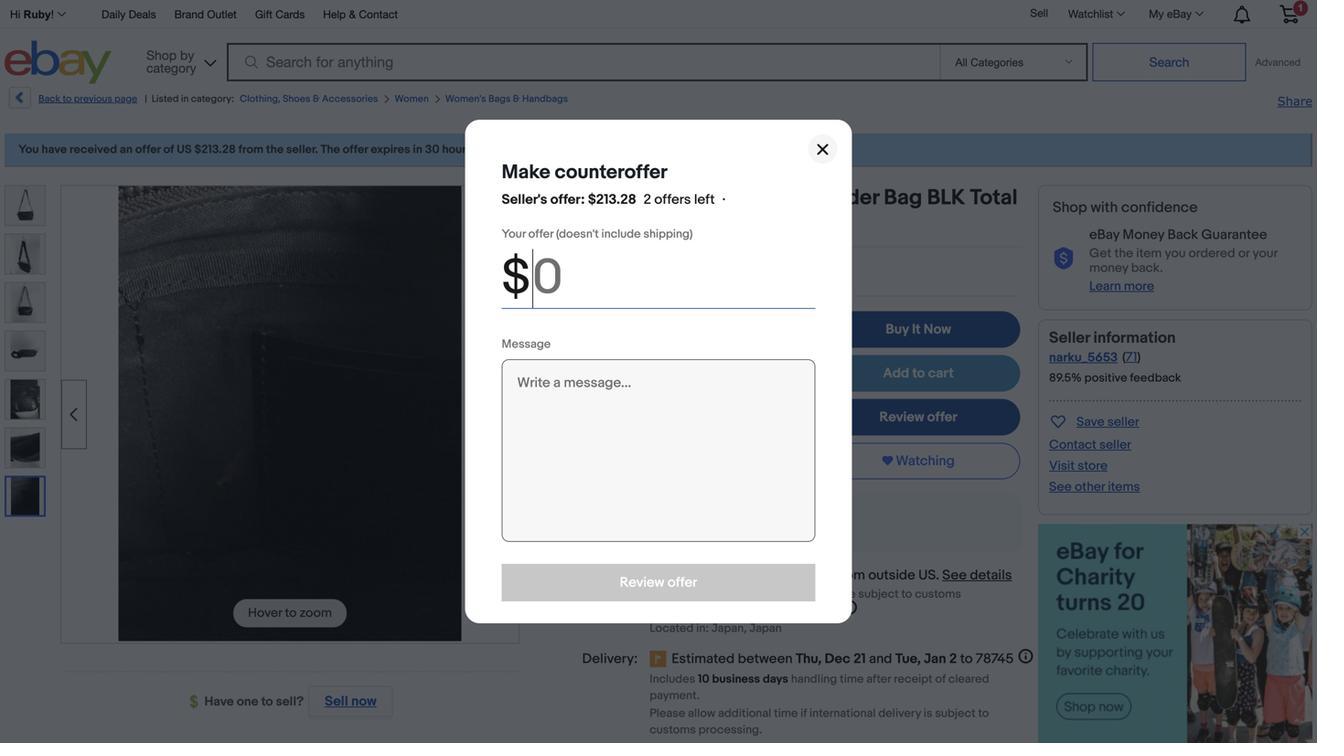 Task type: vqa. For each thing, say whether or not it's contained in the screenshot.
Vivienne
yes



Task type: locate. For each thing, give the bounding box(es) containing it.
contact inside account navigation
[[359, 8, 398, 21]]

see details link
[[942, 568, 1012, 584]]

narku_5653
[[1049, 350, 1118, 366]]

picture 6 of 7 image
[[5, 429, 45, 468]]

1 vertical spatial back
[[1168, 227, 1198, 243]]

2 inside "make counteroffer seller's offer: $213.28 2 offers left"
[[644, 192, 651, 208]]

1 horizontal spatial review offer button
[[817, 399, 1020, 436]]

0 vertical spatial 2
[[644, 192, 651, 208]]

learn more link
[[1089, 279, 1154, 295]]

no interest if paid in full in 6 mo on $99+ with paypal credit* link
[[635, 350, 795, 399]]

n26s vivienne westwood shoulder bag blk total pattern
[[536, 185, 1018, 237]]

and up the after
[[869, 651, 892, 668]]

additional up processing.
[[718, 707, 771, 721]]

1 horizontal spatial review offer
[[880, 409, 958, 426]]

0 vertical spatial see
[[1049, 480, 1072, 495]]

additional up japan
[[736, 604, 789, 618]]

subject right is
[[935, 707, 976, 721]]

78745
[[976, 651, 1014, 668]]

be
[[842, 588, 856, 602]]

sell left now
[[325, 694, 348, 710]]

include
[[601, 227, 641, 241]]

with details__icon image
[[1053, 248, 1075, 271], [556, 515, 574, 533]]

buy it now
[[886, 322, 951, 338]]

back
[[38, 93, 60, 105], [1168, 227, 1198, 243]]

or
[[1238, 246, 1250, 262]]

outlet
[[207, 8, 237, 21]]

to down outside
[[902, 588, 912, 602]]

jan
[[924, 651, 946, 668]]

account navigation
[[5, 0, 1313, 28]]

back left previous
[[38, 93, 60, 105]]

0 vertical spatial customs
[[915, 588, 961, 602]]

(doesn't
[[556, 227, 599, 241]]

see
[[1049, 480, 1072, 495], [942, 568, 967, 584]]

0 vertical spatial ebay
[[1167, 7, 1192, 20]]

1 vertical spatial review offer
[[620, 575, 697, 591]]

0 horizontal spatial 2
[[644, 192, 651, 208]]

0 horizontal spatial time
[[774, 707, 798, 721]]

your shopping cart contains 1 item image
[[1279, 5, 1300, 23]]

0 horizontal spatial review offer button
[[502, 564, 816, 602]]

review offer button up processing on the bottom of the page
[[502, 564, 816, 602]]

1 vertical spatial review
[[620, 575, 665, 591]]

blk
[[927, 185, 965, 211]]

delivery:
[[582, 651, 638, 668]]

1 horizontal spatial of
[[771, 588, 782, 602]]

0 horizontal spatial ebay
[[1089, 227, 1120, 243]]

if down handling time after receipt of cleared payment.
[[801, 707, 807, 721]]

between
[[738, 651, 793, 668]]

1 horizontal spatial with details__icon image
[[1053, 248, 1075, 271]]

contact inside contact seller visit store see other items
[[1049, 438, 1097, 453]]

1 horizontal spatial back
[[1168, 227, 1198, 243]]

items right other
[[1108, 480, 1140, 495]]

1 vertical spatial if
[[801, 707, 807, 721]]

seller inside button
[[1108, 415, 1140, 430]]

sell
[[1030, 7, 1048, 19], [325, 694, 348, 710]]

to left cart
[[912, 365, 925, 382]]

from left the seller.
[[238, 143, 263, 157]]

interest
[[656, 350, 704, 366]]

of right "an"
[[163, 143, 174, 157]]

the left the seller.
[[266, 143, 284, 157]]

contact right the help
[[359, 8, 398, 21]]

0 horizontal spatial see
[[942, 568, 967, 584]]

1 horizontal spatial and
[[869, 651, 892, 668]]

shop with confidence
[[1053, 199, 1198, 217]]

of
[[163, 143, 174, 157], [771, 588, 782, 602], [935, 673, 946, 687]]

1 vertical spatial review offer button
[[502, 564, 816, 602]]

& right shoes
[[313, 93, 320, 105]]

sell inside account navigation
[[1030, 7, 1048, 19]]

| listed in category:
[[145, 93, 234, 105]]

please
[[650, 707, 685, 721]]

get
[[1089, 246, 1112, 262]]

dec
[[825, 651, 850, 668]]

1 horizontal spatial see
[[1049, 480, 1072, 495]]

review offer button up watching 'button'
[[817, 399, 1020, 436]]

to down cleared
[[978, 707, 989, 721]]

subject inside please allow additional time if international delivery is subject to customs processing.
[[935, 707, 976, 721]]

0 vertical spatial with details__icon image
[[1053, 248, 1075, 271]]

0 vertical spatial items
[[1108, 480, 1140, 495]]

1 vertical spatial the
[[1115, 246, 1133, 262]]

0 horizontal spatial &
[[313, 93, 320, 105]]

1 vertical spatial $213.28
[[588, 192, 636, 208]]

89.5%
[[1049, 371, 1082, 386]]

0 horizontal spatial $213.28
[[194, 143, 236, 157]]

1 vertical spatial sell
[[325, 694, 348, 710]]

2 right jan
[[949, 651, 957, 668]]

items down shipping
[[785, 588, 814, 602]]

seller down save seller
[[1100, 438, 1132, 453]]

review up processing on the bottom of the page
[[620, 575, 665, 591]]

us
[[177, 143, 192, 157], [635, 311, 666, 340], [650, 568, 667, 584], [919, 568, 936, 584]]

to left previous
[[63, 93, 72, 105]]

see down visit
[[1049, 480, 1072, 495]]

cart
[[928, 365, 954, 382]]

contact seller link
[[1049, 438, 1132, 453]]

in
[[181, 93, 189, 105], [413, 143, 422, 157], [748, 350, 759, 366], [784, 350, 795, 366]]

0 horizontal spatial if
[[707, 350, 715, 366]]

back up you
[[1168, 227, 1198, 243]]

offer right "an"
[[135, 143, 161, 157]]

0 horizontal spatial review offer
[[620, 575, 697, 591]]

& right the help
[[349, 8, 356, 21]]

ebay up get
[[1089, 227, 1120, 243]]

of right shipment
[[771, 588, 782, 602]]

2 vertical spatial of
[[935, 673, 946, 687]]

shoes
[[283, 93, 311, 105]]

offer:
[[550, 192, 585, 208]]

offer right your
[[528, 227, 554, 241]]

time down days
[[774, 707, 798, 721]]

watchlist
[[1068, 7, 1113, 20]]

2
[[644, 192, 651, 208], [949, 651, 957, 668]]

is
[[924, 707, 933, 721]]

1 horizontal spatial time
[[840, 673, 864, 687]]

0 vertical spatial review offer button
[[817, 399, 1020, 436]]

full
[[762, 350, 781, 366]]

includes
[[650, 673, 695, 687]]

if inside please allow additional time if international delivery is subject to customs processing.
[[801, 707, 807, 721]]

0 horizontal spatial subject
[[858, 588, 899, 602]]

see right .
[[942, 568, 967, 584]]

if inside no interest if paid in full in 6 mo on $99+ with paypal credit*
[[707, 350, 715, 366]]

buy
[[886, 322, 909, 338]]

.
[[936, 568, 939, 584]]

us $20.00 standard shipping from outside us . see details
[[650, 568, 1012, 584]]

my
[[1149, 7, 1164, 20]]

to up cleared
[[960, 651, 973, 668]]

0 horizontal spatial items
[[785, 588, 814, 602]]

0 vertical spatial review
[[880, 409, 924, 426]]

handbags
[[522, 93, 568, 105]]

back to previous page link
[[7, 87, 137, 115]]

share
[[1278, 94, 1313, 108]]

review offer up processing on the bottom of the page
[[620, 575, 697, 591]]

subject down outside
[[858, 588, 899, 602]]

standard
[[719, 568, 775, 584]]

1 horizontal spatial 2
[[949, 651, 957, 668]]

to inside international shipment of items may be subject to customs processing and additional charges.
[[902, 588, 912, 602]]

international shipment of items may be subject to customs processing and additional charges.
[[650, 588, 961, 618]]

visit
[[1049, 459, 1075, 474]]

1 vertical spatial contact
[[1049, 438, 1097, 453]]

0 horizontal spatial with details__icon image
[[556, 515, 574, 533]]

0 vertical spatial of
[[163, 143, 174, 157]]

customs inside please allow additional time if international delivery is subject to customs processing.
[[650, 724, 696, 738]]

shop
[[1053, 199, 1087, 217]]

1 vertical spatial ebay
[[1089, 227, 1120, 243]]

0 vertical spatial sell
[[1030, 7, 1048, 19]]

1 horizontal spatial if
[[801, 707, 807, 721]]

to inside please allow additional time if international delivery is subject to customs processing.
[[978, 707, 989, 721]]

thu,
[[796, 651, 822, 668]]

2 horizontal spatial of
[[935, 673, 946, 687]]

handling time after receipt of cleared payment.
[[650, 673, 989, 703]]

$213.28 down counteroffer
[[588, 192, 636, 208]]

0 horizontal spatial and
[[713, 604, 733, 618]]

my ebay link
[[1139, 3, 1212, 25]]

seller inside contact seller visit store see other items
[[1100, 438, 1132, 453]]

save seller
[[1077, 415, 1140, 430]]

review offer inside loading details dialog
[[620, 575, 697, 591]]

other
[[1075, 480, 1105, 495]]

0 vertical spatial contact
[[359, 8, 398, 21]]

save
[[1077, 415, 1105, 430]]

from up be
[[836, 568, 865, 584]]

1 horizontal spatial subject
[[935, 707, 976, 721]]

2 left offers
[[644, 192, 651, 208]]

daily deals
[[102, 8, 156, 21]]

now
[[924, 322, 951, 338]]

in:
[[696, 622, 709, 636]]

30
[[425, 143, 440, 157]]

n26s
[[536, 185, 587, 211]]

1 horizontal spatial sell
[[1030, 7, 1048, 19]]

0 vertical spatial from
[[238, 143, 263, 157]]

time down 21
[[840, 673, 864, 687]]

women link
[[395, 93, 429, 105]]

1 horizontal spatial items
[[1108, 480, 1140, 495]]

of down jan
[[935, 673, 946, 687]]

review offer down add to cart link
[[880, 409, 958, 426]]

to
[[63, 93, 72, 105], [912, 365, 925, 382], [902, 588, 912, 602], [960, 651, 973, 668], [261, 695, 273, 710], [978, 707, 989, 721]]

1 horizontal spatial $213.28
[[588, 192, 636, 208]]

with right $99+
[[724, 366, 750, 383]]

0 horizontal spatial contact
[[359, 8, 398, 21]]

0 vertical spatial subject
[[858, 588, 899, 602]]

ebay inside my ebay link
[[1167, 7, 1192, 20]]

$213.28 down category:
[[194, 143, 236, 157]]

0 vertical spatial additional
[[736, 604, 789, 618]]

share button
[[1278, 93, 1313, 110]]

1 vertical spatial time
[[774, 707, 798, 721]]

us down | listed in category:
[[177, 143, 192, 157]]

1 vertical spatial seller
[[1100, 438, 1132, 453]]

time
[[840, 673, 864, 687], [774, 707, 798, 721]]

watching
[[896, 453, 955, 470]]

0 vertical spatial review offer
[[880, 409, 958, 426]]

1 horizontal spatial ebay
[[1167, 7, 1192, 20]]

add to cart link
[[817, 355, 1020, 392]]

1 vertical spatial of
[[771, 588, 782, 602]]

1 vertical spatial customs
[[650, 724, 696, 738]]

items inside contact seller visit store see other items
[[1108, 480, 1140, 495]]

customs down please
[[650, 724, 696, 738]]

customs down .
[[915, 588, 961, 602]]

sell left watchlist
[[1030, 7, 1048, 19]]

with right shop
[[1091, 199, 1118, 217]]

offers
[[654, 192, 691, 208]]

6
[[635, 366, 643, 383]]

learn
[[1089, 279, 1121, 295]]

0 vertical spatial time
[[840, 673, 864, 687]]

and
[[713, 604, 733, 618], [869, 651, 892, 668]]

& for women's bags & handbags
[[513, 93, 520, 105]]

banner
[[5, 0, 1313, 89]]

& right bags
[[513, 93, 520, 105]]

if left paid
[[707, 350, 715, 366]]

1 vertical spatial additional
[[718, 707, 771, 721]]

seller right save on the bottom of page
[[1108, 415, 1140, 430]]

customs inside international shipment of items may be subject to customs processing and additional charges.
[[915, 588, 961, 602]]

on
[[669, 366, 685, 383]]

payment.
[[650, 689, 700, 703]]

sell for sell now
[[325, 694, 348, 710]]

international
[[810, 707, 876, 721]]

review down add on the right of the page
[[880, 409, 924, 426]]

1 horizontal spatial from
[[836, 568, 865, 584]]

shipping
[[778, 568, 833, 584]]

0 horizontal spatial back
[[38, 93, 60, 105]]

contact up visit store link
[[1049, 438, 1097, 453]]

and up japan,
[[713, 604, 733, 618]]

None submit
[[1093, 43, 1246, 81]]

1 horizontal spatial contact
[[1049, 438, 1097, 453]]

ebay inside the ebay money back guarantee get the item you ordered or your money back. learn more
[[1089, 227, 1120, 243]]

Message text field
[[502, 360, 816, 542]]

&
[[349, 8, 356, 21], [313, 93, 320, 105], [513, 93, 520, 105]]

review offer button inside loading details dialog
[[502, 564, 816, 602]]

1 horizontal spatial with
[[1091, 199, 1118, 217]]

0 vertical spatial and
[[713, 604, 733, 618]]

money
[[1123, 227, 1165, 243]]

1 horizontal spatial customs
[[915, 588, 961, 602]]

ebay right my
[[1167, 7, 1192, 20]]

0 horizontal spatial review
[[620, 575, 665, 591]]

1 vertical spatial and
[[869, 651, 892, 668]]

1 vertical spatial items
[[785, 588, 814, 602]]

the right get
[[1115, 246, 1133, 262]]

1 vertical spatial with details__icon image
[[556, 515, 574, 533]]

feedback
[[1130, 371, 1181, 386]]

0 horizontal spatial customs
[[650, 724, 696, 738]]

1 horizontal spatial &
[[349, 8, 356, 21]]

0 vertical spatial seller
[[1108, 415, 1140, 430]]

1 horizontal spatial the
[[1115, 246, 1133, 262]]

0 horizontal spatial of
[[163, 143, 174, 157]]

& inside account navigation
[[349, 8, 356, 21]]

0 vertical spatial $213.28
[[194, 143, 236, 157]]

back to previous page
[[38, 93, 137, 105]]

0 vertical spatial back
[[38, 93, 60, 105]]

71 link
[[1126, 350, 1138, 365]]

us right outside
[[919, 568, 936, 584]]

see other items link
[[1049, 480, 1140, 495]]

0 horizontal spatial the
[[266, 143, 284, 157]]

loading details dialog
[[0, 0, 1317, 744]]

receipt
[[894, 673, 933, 687]]

see inside contact seller visit store see other items
[[1049, 480, 1072, 495]]

with
[[1091, 199, 1118, 217], [724, 366, 750, 383]]

0 horizontal spatial with
[[724, 366, 750, 383]]

0 horizontal spatial sell
[[325, 694, 348, 710]]

processing
[[650, 604, 710, 618]]

$99+
[[688, 366, 721, 383]]

1 vertical spatial with
[[724, 366, 750, 383]]

picture 3 of 7 image
[[5, 283, 45, 322]]

Your offer (doesn't include shipping) text field
[[532, 249, 816, 309]]

bags
[[488, 93, 511, 105]]

0 vertical spatial if
[[707, 350, 715, 366]]

1 horizontal spatial review
[[880, 409, 924, 426]]

1 vertical spatial subject
[[935, 707, 976, 721]]

2 horizontal spatial &
[[513, 93, 520, 105]]



Task type: describe. For each thing, give the bounding box(es) containing it.
shipment
[[719, 588, 769, 602]]

$224.51
[[671, 311, 753, 340]]

business
[[712, 673, 760, 687]]

sell for sell
[[1030, 7, 1048, 19]]

help
[[323, 8, 346, 21]]

japan
[[750, 622, 782, 636]]

mins.
[[492, 143, 521, 157]]

daily deals link
[[102, 5, 156, 25]]

with inside no interest if paid in full in 6 mo on $99+ with paypal credit*
[[724, 366, 750, 383]]

after
[[867, 673, 891, 687]]

subject inside international shipment of items may be subject to customs processing and additional charges.
[[858, 588, 899, 602]]

japan,
[[712, 622, 747, 636]]

located
[[650, 622, 694, 636]]

of inside handling time after receipt of cleared payment.
[[935, 673, 946, 687]]

10
[[698, 673, 710, 687]]

in left full
[[748, 350, 759, 366]]

dollar sign image
[[190, 695, 204, 710]]

women's
[[445, 93, 486, 105]]

picture 2 of 7 image
[[5, 235, 45, 274]]

items inside international shipment of items may be subject to customs processing and additional charges.
[[785, 588, 814, 602]]

in right full
[[784, 350, 795, 366]]

previous
[[74, 93, 112, 105]]

westwood
[[681, 185, 787, 211]]

and inside international shipment of items may be subject to customs processing and additional charges.
[[713, 604, 733, 618]]

your offer (doesn't include shipping)
[[502, 227, 693, 241]]

to right one
[[261, 695, 273, 710]]

category:
[[191, 93, 234, 105]]

us up no
[[635, 311, 666, 340]]

paid
[[718, 350, 745, 366]]

help & contact
[[323, 8, 398, 21]]

n26s vivienne westwood shoulder bag blk total pattern - picture 7 of 7 image
[[118, 184, 461, 641]]

offer right the
[[343, 143, 368, 157]]

45
[[475, 143, 490, 157]]

outside
[[868, 568, 915, 584]]

of inside international shipment of items may be subject to customs processing and additional charges.
[[771, 588, 782, 602]]

offer up processing on the bottom of the page
[[668, 575, 697, 591]]

advertisement region
[[1038, 525, 1313, 744]]

$20.00
[[670, 568, 716, 584]]

advanced
[[1255, 56, 1301, 68]]

picture 1 of 7 image
[[5, 186, 45, 225]]

left
[[694, 192, 715, 208]]

seller's
[[502, 192, 547, 208]]

international
[[650, 588, 716, 602]]

have
[[204, 695, 234, 710]]

ordered
[[1189, 246, 1236, 262]]

& for clothing, shoes & accessories
[[313, 93, 320, 105]]

more
[[1124, 279, 1154, 295]]

add to cart
[[883, 365, 954, 382]]

in left 30
[[413, 143, 422, 157]]

banner containing sell
[[5, 0, 1313, 89]]

time inside handling time after receipt of cleared payment.
[[840, 673, 864, 687]]

picture 4 of 7 image
[[5, 332, 45, 371]]

clothing, shoes & accessories
[[240, 93, 378, 105]]

contact seller visit store see other items
[[1049, 438, 1140, 495]]

pattern
[[536, 211, 607, 237]]

1 vertical spatial 2
[[949, 651, 957, 668]]

21
[[854, 651, 866, 668]]

additional inside international shipment of items may be subject to customs processing and additional charges.
[[736, 604, 789, 618]]

back inside the ebay money back guarantee get the item you ordered or your money back. learn more
[[1168, 227, 1198, 243]]

watchlist link
[[1058, 3, 1133, 25]]

cards
[[276, 8, 305, 21]]

deals
[[129, 8, 156, 21]]

back.
[[1131, 261, 1163, 276]]

daily
[[102, 8, 126, 21]]

picture 7 of 7 image
[[6, 478, 44, 515]]

estimated between thu, dec 21 and tue, jan 2 to 78745
[[672, 651, 1014, 668]]

(
[[1123, 350, 1126, 365]]

in right listed
[[181, 93, 189, 105]]

seller for contact
[[1100, 438, 1132, 453]]

women
[[395, 93, 429, 105]]

handling
[[791, 673, 837, 687]]

charges.
[[791, 604, 838, 618]]

details
[[970, 568, 1012, 584]]

clothing, shoes & accessories link
[[240, 93, 378, 105]]

women's bags & handbags
[[445, 93, 568, 105]]

the
[[321, 143, 340, 157]]

)
[[1138, 350, 1141, 365]]

shipping:
[[579, 568, 638, 584]]

add
[[883, 365, 909, 382]]

accessories
[[322, 93, 378, 105]]

brand outlet
[[174, 8, 237, 21]]

$
[[502, 249, 531, 308]]

an
[[120, 143, 133, 157]]

total
[[970, 185, 1018, 211]]

expires
[[371, 143, 410, 157]]

hours
[[442, 143, 473, 157]]

your
[[1253, 246, 1278, 262]]

picture 5 of 7 image
[[5, 380, 45, 419]]

1 vertical spatial from
[[836, 568, 865, 584]]

your
[[502, 227, 526, 241]]

the inside the ebay money back guarantee get the item you ordered or your money back. learn more
[[1115, 246, 1133, 262]]

delivery alert flag image
[[650, 651, 672, 670]]

store
[[1078, 459, 1108, 474]]

offer down cart
[[927, 409, 958, 426]]

$213.28 inside "make counteroffer seller's offer: $213.28 2 offers left"
[[588, 192, 636, 208]]

you
[[18, 143, 39, 157]]

time inside please allow additional time if international delivery is subject to customs processing.
[[774, 707, 798, 721]]

review inside loading details dialog
[[620, 575, 665, 591]]

credit*
[[635, 383, 680, 399]]

information
[[1094, 329, 1176, 348]]

mo
[[646, 366, 666, 383]]

us up 'international'
[[650, 568, 667, 584]]

additional inside please allow additional time if international delivery is subject to customs processing.
[[718, 707, 771, 721]]

brand
[[174, 8, 204, 21]]

watching button
[[817, 443, 1020, 480]]

0 vertical spatial the
[[266, 143, 284, 157]]

processing.
[[699, 724, 762, 738]]

seller information narku_5653 ( 71 ) 89.5% positive feedback
[[1049, 329, 1181, 386]]

seller
[[1049, 329, 1090, 348]]

counteroffer
[[555, 161, 668, 184]]

you
[[1165, 246, 1186, 262]]

0 horizontal spatial from
[[238, 143, 263, 157]]

delivery
[[879, 707, 921, 721]]

seller for save
[[1108, 415, 1140, 430]]

you have received an offer of us $213.28 from the seller. the offer expires in 30 hours 45 mins.
[[18, 143, 521, 157]]

help & contact link
[[323, 5, 398, 25]]

days
[[763, 673, 788, 687]]

1 vertical spatial see
[[942, 568, 967, 584]]

gift
[[255, 8, 273, 21]]

0 vertical spatial with
[[1091, 199, 1118, 217]]

sell link
[[1022, 7, 1057, 19]]

sell?
[[276, 695, 304, 710]]

received
[[70, 143, 117, 157]]



